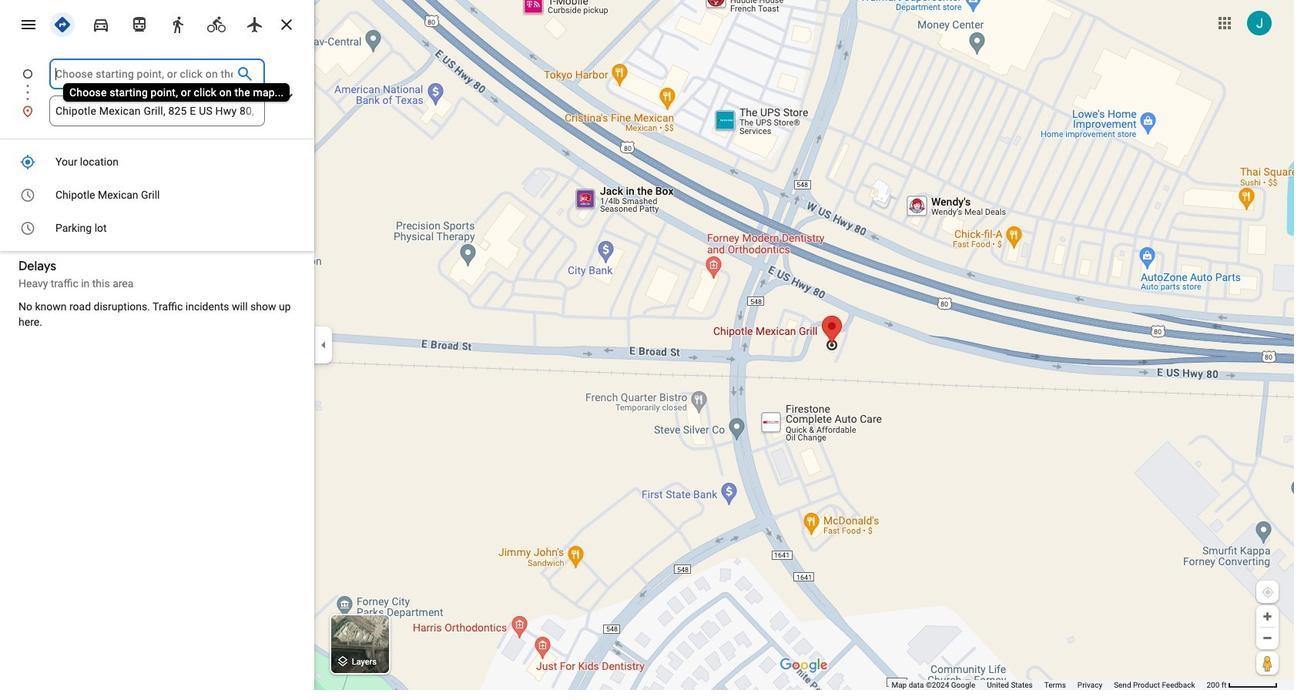 Task type: locate. For each thing, give the bounding box(es) containing it.
2 list item from the top
[[0, 96, 314, 126]]

none field down choose starting point, or click on the map... field
[[55, 96, 259, 126]]

none radio left cycling radio
[[162, 9, 194, 37]]

2 cell from the top
[[0, 183, 304, 208]]

0 vertical spatial recently viewed image
[[20, 187, 36, 203]]

grid
[[0, 146, 314, 245]]

0 vertical spatial cell
[[0, 149, 304, 175]]

1 recently viewed image from the top
[[20, 187, 36, 203]]

none field up destination chipotle mexican grill, 825 e us hwy 80, forney, tx 75126 field
[[55, 59, 233, 89]]

grid inside "google maps" element
[[0, 146, 314, 245]]

2 recently viewed image from the top
[[20, 220, 36, 236]]

3 none radio from the left
[[200, 9, 233, 37]]

directions main content
[[0, 0, 314, 690]]

list item
[[0, 59, 314, 108], [0, 96, 314, 126]]

0 horizontal spatial none radio
[[46, 9, 79, 37]]

2 none radio from the left
[[85, 9, 117, 37]]

1 vertical spatial none field
[[55, 96, 259, 126]]

None radio
[[46, 9, 79, 37], [85, 9, 117, 37]]

show street view coverage image
[[1257, 652, 1279, 675]]

none radio right cycling radio
[[239, 9, 271, 37]]

none radio driving
[[85, 9, 117, 37]]

2 vertical spatial cell
[[0, 216, 304, 241]]

1 none field from the top
[[55, 59, 233, 89]]

4 none radio from the left
[[239, 9, 271, 37]]

None field
[[55, 59, 233, 89], [55, 96, 259, 126]]

none radio right walking radio
[[200, 9, 233, 37]]

1 horizontal spatial none radio
[[85, 9, 117, 37]]

flights image
[[246, 15, 264, 34]]

1 none radio from the left
[[123, 9, 156, 37]]

cell
[[0, 149, 304, 175], [0, 183, 304, 208], [0, 216, 304, 241]]

3 cell from the top
[[0, 216, 304, 241]]

zoom out image
[[1262, 632, 1273, 644]]

walking image
[[169, 15, 187, 34]]

2 none field from the top
[[55, 96, 259, 126]]

list item down transit image
[[0, 59, 314, 108]]

1 none radio from the left
[[46, 9, 79, 37]]

2 none radio from the left
[[162, 9, 194, 37]]

list
[[0, 59, 314, 126]]

1 vertical spatial recently viewed image
[[20, 220, 36, 236]]

1 vertical spatial cell
[[0, 183, 304, 208]]

None radio
[[123, 9, 156, 37], [162, 9, 194, 37], [200, 9, 233, 37], [239, 9, 271, 37]]

recently viewed image
[[20, 187, 36, 203], [20, 220, 36, 236]]

list item down choose starting point, or click on the map... field
[[0, 96, 314, 126]]

best travel modes image
[[53, 15, 72, 34]]

0 vertical spatial none field
[[55, 59, 233, 89]]

Choose starting point, or click on the map... field
[[55, 65, 233, 83]]

none radio right driving option
[[123, 9, 156, 37]]

none radio transit
[[123, 9, 156, 37]]

none radio walking
[[162, 9, 194, 37]]

none radio left driving option
[[46, 9, 79, 37]]

none radio right best travel modes option
[[85, 9, 117, 37]]



Task type: describe. For each thing, give the bounding box(es) containing it.
none radio cycling
[[200, 9, 233, 37]]

Destination Chipotle Mexican Grill, 825 E US Hwy 80, Forney, TX 75126 field
[[55, 102, 259, 120]]

cycling image
[[207, 15, 226, 34]]

google account: john smith  
(johnsmith43233@gmail.com) image
[[1247, 10, 1272, 35]]

1 list item from the top
[[0, 59, 314, 108]]

google maps element
[[0, 0, 1294, 690]]

none radio best travel modes
[[46, 9, 79, 37]]

recently viewed image for third cell
[[20, 220, 36, 236]]

none radio flights
[[239, 9, 271, 37]]

driving image
[[92, 15, 110, 34]]

zoom in image
[[1262, 611, 1273, 622]]

list inside "google maps" element
[[0, 59, 314, 126]]

transit image
[[130, 15, 149, 34]]

none field destination chipotle mexican grill, 825 e us hwy 80, forney, tx 75126
[[55, 96, 259, 126]]

1 cell from the top
[[0, 149, 304, 175]]

recently viewed image for 2nd cell from the bottom of the "google maps" element
[[20, 187, 36, 203]]

none field choose starting point, or click on the map...
[[55, 59, 233, 89]]

cannot access your location image
[[1261, 585, 1275, 599]]

collapse side panel image
[[315, 337, 332, 354]]

your location image
[[20, 154, 36, 170]]



Task type: vqa. For each thing, say whether or not it's contained in the screenshot.
Walking option
yes



